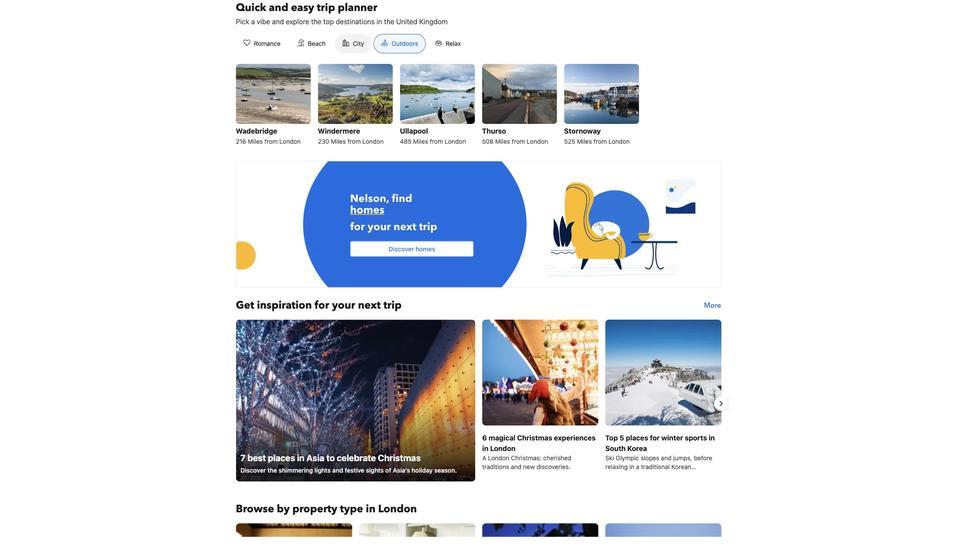Task type: locate. For each thing, give the bounding box(es) containing it.
beach button
[[290, 34, 333, 53]]

0 horizontal spatial next
[[358, 298, 381, 313]]

and inside 'top 5 places for winter sports in south korea ski olympic slopes and jumps, before relaxing in a traditional korean bathhouse'
[[661, 455, 672, 462]]

london inside 'ullapool 485 miles from london'
[[445, 138, 466, 145]]

top
[[605, 434, 618, 442]]

for left winter
[[650, 434, 660, 442]]

from for wadebridge
[[265, 138, 278, 145]]

magical
[[489, 434, 515, 442]]

type
[[340, 502, 363, 517]]

property
[[292, 502, 337, 517]]

1 vertical spatial next
[[358, 298, 381, 313]]

in up the shimmering
[[297, 453, 304, 463]]

and left new
[[511, 463, 521, 471]]

thurso 508 miles from london
[[482, 127, 548, 145]]

discover inside 7 best places in asia to celebrate christmas discover the shimmering lights and festive sights of asia's holiday season.
[[240, 467, 266, 474]]

places
[[626, 434, 648, 442], [268, 453, 295, 463]]

jumps,
[[673, 455, 692, 462]]

from inside wadebridge 216 miles from london
[[265, 138, 278, 145]]

0 vertical spatial homes
[[350, 195, 385, 209]]

1 vertical spatial trip
[[419, 220, 437, 234]]

0 vertical spatial places
[[626, 434, 648, 442]]

216
[[236, 138, 246, 145]]

the inside 7 best places in asia to celebrate christmas discover the shimmering lights and festive sights of asia's holiday season.
[[267, 467, 277, 474]]

1 horizontal spatial the
[[311, 17, 322, 26]]

the left top
[[311, 17, 322, 26]]

miles for stornoway
[[577, 138, 592, 145]]

1 vertical spatial a
[[636, 463, 639, 471]]

6 magical christmas experiences in london a london christmas: cherished traditions and new discoveries.
[[482, 434, 596, 471]]

places up korea
[[626, 434, 648, 442]]

2 horizontal spatial for
[[650, 434, 660, 442]]

2 vertical spatial for
[[650, 434, 660, 442]]

0 horizontal spatial homes
[[350, 195, 385, 209]]

for your next trip
[[350, 220, 437, 234]]

1 horizontal spatial a
[[636, 463, 639, 471]]

christmas
[[517, 434, 552, 442], [378, 453, 421, 463]]

0 vertical spatial trip
[[317, 0, 335, 15]]

miles
[[248, 138, 263, 145], [331, 138, 346, 145], [413, 138, 428, 145], [495, 138, 510, 145], [577, 138, 592, 145]]

homes inside the homes apartments
[[350, 195, 385, 209]]

top 5 places for winter sports in south korea ski olympic slopes and jumps, before relaxing in a traditional korean bathhouse
[[605, 434, 715, 480]]

1 from from the left
[[265, 138, 278, 145]]

miles down the stornoway
[[577, 138, 592, 145]]

0 horizontal spatial a
[[251, 17, 255, 26]]

in up the a on the bottom right of page
[[482, 444, 488, 453]]

1 vertical spatial for
[[315, 298, 329, 313]]

miles down wadebridge
[[248, 138, 263, 145]]

0 horizontal spatial your
[[332, 298, 355, 313]]

1 horizontal spatial places
[[626, 434, 648, 442]]

1 vertical spatial christmas
[[378, 453, 421, 463]]

a left vibe
[[251, 17, 255, 26]]

miles for thurso
[[495, 138, 510, 145]]

508
[[482, 138, 494, 145]]

top 5 places for winter sports in south korea image
[[605, 320, 721, 426]]

from for thurso
[[512, 138, 525, 145]]

0 horizontal spatial for
[[315, 298, 329, 313]]

trip inside quick and easy trip planner pick a vibe and explore the top destinations in the united kingdom
[[317, 0, 335, 15]]

and
[[269, 0, 288, 15], [272, 17, 284, 26], [661, 455, 672, 462], [511, 463, 521, 471], [332, 467, 343, 474]]

for
[[350, 220, 365, 234], [315, 298, 329, 313], [650, 434, 660, 442]]

a
[[251, 17, 255, 26], [636, 463, 639, 471]]

6 magical christmas experiences in london image
[[482, 320, 598, 426]]

in inside 6 magical christmas experiences in london a london christmas: cherished traditions and new discoveries.
[[482, 444, 488, 453]]

best
[[247, 453, 266, 463]]

next
[[394, 220, 416, 234], [358, 298, 381, 313]]

discover
[[389, 246, 414, 253], [240, 467, 266, 474]]

holiday
[[412, 467, 433, 474]]

0 horizontal spatial discover
[[240, 467, 266, 474]]

1 horizontal spatial discover
[[389, 246, 414, 253]]

windermere
[[318, 127, 360, 135]]

1 horizontal spatial next
[[394, 220, 416, 234]]

for right inspiration
[[315, 298, 329, 313]]

from down windermere
[[348, 138, 361, 145]]

slopes
[[641, 455, 659, 462]]

homes down for your next trip
[[416, 246, 435, 253]]

beach
[[308, 40, 326, 47]]

traditional
[[641, 463, 670, 471]]

0 horizontal spatial the
[[267, 467, 277, 474]]

2 from from the left
[[348, 138, 361, 145]]

3 miles from the left
[[413, 138, 428, 145]]

0 vertical spatial christmas
[[517, 434, 552, 442]]

tab list
[[229, 34, 476, 54]]

homes
[[350, 195, 385, 209], [416, 246, 435, 253]]

and inside 7 best places in asia to celebrate christmas discover the shimmering lights and festive sights of asia's holiday season.
[[332, 467, 343, 474]]

miles down ullapool
[[413, 138, 428, 145]]

cherished
[[543, 455, 571, 462]]

outdoors
[[392, 40, 418, 47]]

in down olympic
[[629, 463, 634, 471]]

from for ullapool
[[430, 138, 443, 145]]

0 horizontal spatial places
[[268, 453, 295, 463]]

0 horizontal spatial trip
[[317, 0, 335, 15]]

from down the stornoway
[[594, 138, 607, 145]]

london
[[279, 138, 301, 145], [362, 138, 384, 145], [445, 138, 466, 145], [527, 138, 548, 145], [609, 138, 630, 145], [490, 444, 515, 453], [488, 455, 509, 462], [378, 502, 417, 517]]

0 vertical spatial a
[[251, 17, 255, 26]]

asia
[[306, 453, 324, 463]]

discover down best
[[240, 467, 266, 474]]

london inside 'windermere 230 miles from london'
[[362, 138, 384, 145]]

top
[[323, 17, 334, 26]]

places up the shimmering
[[268, 453, 295, 463]]

christmas up asia's
[[378, 453, 421, 463]]

pick
[[236, 17, 249, 26]]

before
[[694, 455, 712, 462]]

christmas up christmas:
[[517, 434, 552, 442]]

1 vertical spatial discover
[[240, 467, 266, 474]]

discover homes
[[389, 246, 435, 253]]

trip for easy
[[317, 0, 335, 15]]

places for best
[[268, 453, 295, 463]]

miles down thurso
[[495, 138, 510, 145]]

4 miles from the left
[[495, 138, 510, 145]]

from for windermere
[[348, 138, 361, 145]]

london inside wadebridge 216 miles from london
[[279, 138, 301, 145]]

discover down for your next trip
[[389, 246, 414, 253]]

in inside quick and easy trip planner pick a vibe and explore the top destinations in the united kingdom
[[377, 17, 382, 26]]

a down olympic
[[636, 463, 639, 471]]

in
[[377, 17, 382, 26], [709, 434, 715, 442], [482, 444, 488, 453], [297, 453, 304, 463], [629, 463, 634, 471], [366, 502, 376, 517]]

5 from from the left
[[594, 138, 607, 145]]

and right vibe
[[272, 17, 284, 26]]

homes up apartments
[[350, 195, 385, 209]]

in right the sports
[[709, 434, 715, 442]]

from right 485
[[430, 138, 443, 145]]

quick
[[236, 0, 266, 15]]

miles inside 'windermere 230 miles from london'
[[331, 138, 346, 145]]

places inside 'top 5 places for winter sports in south korea ski olympic slopes and jumps, before relaxing in a traditional korean bathhouse'
[[626, 434, 648, 442]]

4 from from the left
[[512, 138, 525, 145]]

ski
[[605, 455, 614, 462]]

miles for wadebridge
[[248, 138, 263, 145]]

1 horizontal spatial for
[[350, 220, 365, 234]]

0 horizontal spatial christmas
[[378, 453, 421, 463]]

browse
[[236, 502, 274, 517]]

your
[[368, 220, 391, 234], [332, 298, 355, 313]]

from inside thurso 508 miles from london
[[512, 138, 525, 145]]

miles inside thurso 508 miles from london
[[495, 138, 510, 145]]

apartments
[[350, 213, 409, 227]]

and up traditional
[[661, 455, 672, 462]]

a
[[482, 455, 486, 462]]

new
[[523, 463, 535, 471]]

miles down windermere
[[331, 138, 346, 145]]

christmas inside 6 magical christmas experiences in london a london christmas: cherished traditions and new discoveries.
[[517, 434, 552, 442]]

and down to
[[332, 467, 343, 474]]

1 vertical spatial places
[[268, 453, 295, 463]]

5 miles from the left
[[577, 138, 592, 145]]

winter
[[661, 434, 683, 442]]

miles inside stornoway 525 miles from london
[[577, 138, 592, 145]]

for down the nelson,
[[350, 220, 365, 234]]

city button
[[335, 34, 372, 53]]

from right 508
[[512, 138, 525, 145]]

relax
[[446, 40, 461, 47]]

1 horizontal spatial homes
[[416, 246, 435, 253]]

in right destinations
[[377, 17, 382, 26]]

trip for next
[[419, 220, 437, 234]]

from inside 'ullapool 485 miles from london'
[[430, 138, 443, 145]]

2 horizontal spatial the
[[384, 17, 394, 26]]

1 miles from the left
[[248, 138, 263, 145]]

2 vertical spatial trip
[[383, 298, 402, 313]]

london inside stornoway 525 miles from london
[[609, 138, 630, 145]]

the left the shimmering
[[267, 467, 277, 474]]

from inside stornoway 525 miles from london
[[594, 138, 607, 145]]

the
[[311, 17, 322, 26], [384, 17, 394, 26], [267, 467, 277, 474]]

0 vertical spatial your
[[368, 220, 391, 234]]

2 horizontal spatial trip
[[419, 220, 437, 234]]

2 miles from the left
[[331, 138, 346, 145]]

the left the united
[[384, 17, 394, 26]]

easy
[[291, 0, 314, 15]]

3 from from the left
[[430, 138, 443, 145]]

0 vertical spatial next
[[394, 220, 416, 234]]

1 horizontal spatial your
[[368, 220, 391, 234]]

experiences
[[554, 434, 596, 442]]

1 horizontal spatial christmas
[[517, 434, 552, 442]]

miles inside 'ullapool 485 miles from london'
[[413, 138, 428, 145]]

miles inside wadebridge 216 miles from london
[[248, 138, 263, 145]]

from inside 'windermere 230 miles from london'
[[348, 138, 361, 145]]

from down wadebridge
[[265, 138, 278, 145]]

places inside 7 best places in asia to celebrate christmas discover the shimmering lights and festive sights of asia's holiday season.
[[268, 453, 295, 463]]

from
[[265, 138, 278, 145], [348, 138, 361, 145], [430, 138, 443, 145], [512, 138, 525, 145], [594, 138, 607, 145]]

7 best places in asia to celebrate christmas discover the shimmering lights and festive sights of asia's holiday season.
[[240, 453, 457, 474]]

outdoors button
[[374, 34, 426, 53]]



Task type: describe. For each thing, give the bounding box(es) containing it.
korean
[[671, 463, 691, 471]]

a inside quick and easy trip planner pick a vibe and explore the top destinations in the united kingdom
[[251, 17, 255, 26]]

6
[[482, 434, 487, 442]]

romance button
[[236, 34, 288, 53]]

5
[[620, 434, 624, 442]]

city
[[353, 40, 364, 47]]

windermere 230 miles from london
[[318, 127, 384, 145]]

find
[[392, 192, 412, 206]]

miles for ullapool
[[413, 138, 428, 145]]

homes apartments
[[350, 195, 409, 227]]

nelson,
[[350, 192, 389, 206]]

in inside 7 best places in asia to celebrate christmas discover the shimmering lights and festive sights of asia's holiday season.
[[297, 453, 304, 463]]

kingdom
[[419, 17, 448, 26]]

planner
[[338, 0, 377, 15]]

525
[[564, 138, 575, 145]]

more link
[[704, 299, 721, 313]]

places for 5
[[626, 434, 648, 442]]

lights
[[314, 467, 331, 474]]

1 horizontal spatial trip
[[383, 298, 402, 313]]

sports
[[685, 434, 707, 442]]

korea
[[627, 444, 647, 453]]

1 vertical spatial homes
[[416, 246, 435, 253]]

traditions
[[482, 463, 509, 471]]

quick and easy trip planner pick a vibe and explore the top destinations in the united kingdom
[[236, 0, 448, 26]]

1 vertical spatial your
[[332, 298, 355, 313]]

united
[[396, 17, 417, 26]]

thurso
[[482, 127, 506, 135]]

stornoway
[[564, 127, 601, 135]]

and inside 6 magical christmas experiences in london a london christmas: cherished traditions and new discoveries.
[[511, 463, 521, 471]]

south
[[605, 444, 626, 453]]

christmas:
[[511, 455, 541, 462]]

0 vertical spatial discover
[[389, 246, 414, 253]]

more
[[704, 301, 721, 310]]

christmas inside 7 best places in asia to celebrate christmas discover the shimmering lights and festive sights of asia's holiday season.
[[378, 453, 421, 463]]

ullapool 485 miles from london
[[400, 127, 466, 145]]

from for stornoway
[[594, 138, 607, 145]]

in right type
[[366, 502, 376, 517]]

of
[[385, 467, 391, 474]]

bathhouse
[[605, 472, 635, 480]]

vibe
[[257, 17, 270, 26]]

browse by property type in london
[[236, 502, 417, 517]]

get
[[236, 298, 254, 313]]

7
[[240, 453, 245, 463]]

inspiration
[[257, 298, 312, 313]]

shimmering
[[278, 467, 313, 474]]

relax button
[[428, 34, 469, 53]]

nelson, find
[[350, 192, 412, 206]]

to
[[326, 453, 335, 463]]

485
[[400, 138, 412, 145]]

destinations
[[336, 17, 375, 26]]

7 best places in asia to celebrate christmas region
[[229, 320, 728, 488]]

miles for windermere
[[331, 138, 346, 145]]

london inside thurso 508 miles from london
[[527, 138, 548, 145]]

relaxing
[[605, 463, 628, 471]]

by
[[277, 502, 290, 517]]

explore
[[286, 17, 309, 26]]

next image
[[716, 399, 727, 409]]

festive
[[345, 467, 364, 474]]

tab list containing romance
[[229, 34, 476, 54]]

stornoway 525 miles from london
[[564, 127, 630, 145]]

ullapool
[[400, 127, 428, 135]]

get inspiration for your next trip
[[236, 298, 402, 313]]

olympic
[[616, 455, 639, 462]]

wadebridge 216 miles from london
[[236, 127, 301, 145]]

wadebridge
[[236, 127, 277, 135]]

sights
[[366, 467, 384, 474]]

romance
[[254, 40, 281, 47]]

asia's
[[393, 467, 410, 474]]

and up vibe
[[269, 0, 288, 15]]

for inside 'top 5 places for winter sports in south korea ski olympic slopes and jumps, before relaxing in a traditional korean bathhouse'
[[650, 434, 660, 442]]

celebrate
[[337, 453, 376, 463]]

season.
[[434, 467, 457, 474]]

230
[[318, 138, 329, 145]]

discoveries.
[[536, 463, 570, 471]]

a inside 'top 5 places for winter sports in south korea ski olympic slopes and jumps, before relaxing in a traditional korean bathhouse'
[[636, 463, 639, 471]]

0 vertical spatial for
[[350, 220, 365, 234]]



Task type: vqa. For each thing, say whether or not it's contained in the screenshot.
Stornoway from
yes



